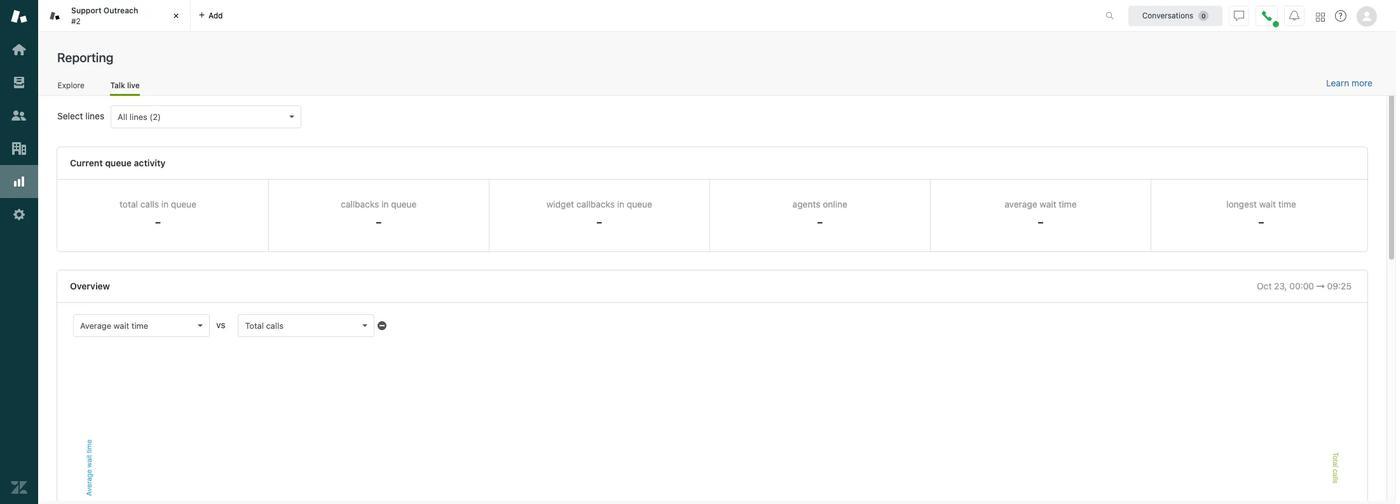 Task type: locate. For each thing, give the bounding box(es) containing it.
tab containing support outreach
[[38, 0, 191, 32]]

tab
[[38, 0, 191, 32]]

get started image
[[11, 41, 27, 58]]

more
[[1352, 78, 1373, 88]]

organizations image
[[11, 141, 27, 157]]

learn more
[[1327, 78, 1373, 88]]

customers image
[[11, 107, 27, 124]]

add
[[209, 10, 223, 20]]

views image
[[11, 74, 27, 91]]

zendesk support image
[[11, 8, 27, 25]]

learn more link
[[1327, 78, 1373, 89]]

explore link
[[57, 81, 85, 94]]

admin image
[[11, 207, 27, 223]]

learn
[[1327, 78, 1350, 88]]

live
[[127, 81, 140, 90]]



Task type: vqa. For each thing, say whether or not it's contained in the screenshot.
views image
yes



Task type: describe. For each thing, give the bounding box(es) containing it.
button displays agent's chat status as invisible. image
[[1234, 10, 1245, 21]]

#2
[[71, 16, 81, 26]]

zendesk products image
[[1317, 12, 1325, 21]]

conversations button
[[1129, 5, 1223, 26]]

reporting image
[[11, 174, 27, 190]]

notifications image
[[1290, 10, 1300, 21]]

talk live
[[110, 81, 140, 90]]

add button
[[191, 0, 231, 31]]

explore
[[58, 81, 84, 90]]

conversations
[[1143, 10, 1194, 20]]

talk
[[110, 81, 125, 90]]

main element
[[0, 0, 38, 505]]

support outreach #2
[[71, 6, 138, 26]]

close image
[[170, 10, 183, 22]]

get help image
[[1336, 10, 1347, 22]]

reporting
[[57, 50, 113, 65]]

zendesk image
[[11, 480, 27, 497]]

talk live link
[[110, 81, 140, 96]]

outreach
[[104, 6, 138, 15]]

tabs tab list
[[38, 0, 1093, 32]]

support
[[71, 6, 102, 15]]



